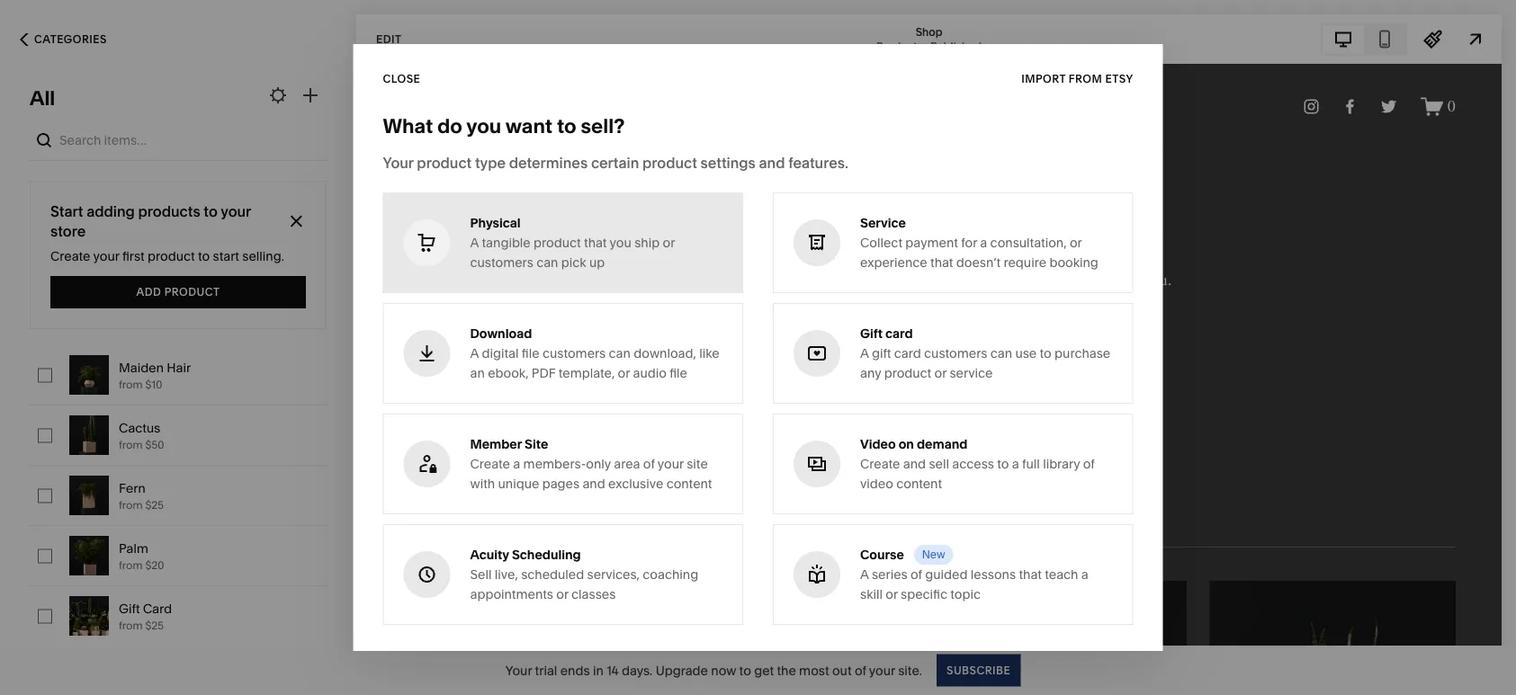 Task type: describe. For each thing, give the bounding box(es) containing it.
most
[[799, 663, 830, 679]]

products
[[138, 203, 200, 220]]

lessons
[[971, 568, 1016, 583]]

classes
[[572, 587, 616, 603]]

service
[[861, 216, 906, 231]]

skill
[[861, 587, 883, 603]]

full
[[1023, 457, 1040, 472]]

guided
[[926, 568, 968, 583]]

of inside video on demand create and sell access to a full library of video content
[[1083, 457, 1095, 472]]

audio
[[633, 366, 667, 381]]

0 vertical spatial card
[[886, 326, 913, 342]]

payment
[[906, 235, 959, 251]]

like
[[700, 346, 720, 361]]

up
[[590, 255, 605, 270]]

your for your product type determines certain product settings and features.
[[383, 154, 414, 171]]

sell
[[470, 568, 492, 583]]

$25 inside fern from $25
[[145, 499, 164, 512]]

card
[[143, 602, 172, 617]]

what do you want to sell?
[[383, 114, 625, 138]]

import from etsy
[[1022, 72, 1134, 85]]

area
[[614, 457, 640, 472]]

an
[[470, 366, 485, 381]]

or inside the download a digital file customers can download, like an ebook, pdf template, or audio file
[[618, 366, 630, 381]]

product up add product
[[148, 249, 195, 264]]

pdf
[[532, 366, 556, 381]]

access
[[953, 457, 995, 472]]

tangible
[[482, 235, 531, 251]]

to left sell?
[[557, 114, 577, 138]]

video
[[861, 477, 894, 492]]

gift card a gift card customers can use to purchase any product or service
[[861, 326, 1111, 381]]

product inside the "gift card a gift card customers can use to purchase any product or service"
[[885, 366, 932, 381]]

acuity
[[470, 548, 509, 563]]

product
[[164, 286, 220, 299]]

product right certain
[[643, 154, 697, 171]]

import
[[1022, 72, 1066, 85]]

14
[[607, 663, 619, 679]]

your inside member site create a members-only area of your site with unique pages and exclusive content
[[658, 457, 684, 472]]

your product type determines certain product settings and features.
[[383, 154, 849, 171]]

template,
[[559, 366, 615, 381]]

pages
[[542, 477, 580, 492]]

collect
[[861, 235, 903, 251]]

now
[[711, 663, 737, 679]]

a inside the download a digital file customers can download, like an ebook, pdf template, or audio file
[[470, 346, 479, 361]]

library
[[1043, 457, 1080, 472]]

out
[[833, 663, 852, 679]]

start
[[213, 249, 239, 264]]

Search items… text field
[[59, 121, 322, 160]]

create inside video on demand create and sell access to a full library of video content
[[861, 457, 901, 472]]

service
[[950, 366, 993, 381]]

edit button
[[365, 23, 414, 56]]

a inside a series of guided lessons that teach a skill or specific topic
[[861, 568, 869, 583]]

a series of guided lessons that teach a skill or specific topic
[[861, 568, 1089, 603]]

store
[[50, 222, 86, 240]]

etsy
[[1106, 72, 1134, 85]]

site.
[[899, 663, 923, 679]]

shop products · published
[[877, 25, 982, 53]]

0 vertical spatial and
[[759, 154, 785, 171]]

of right out
[[855, 663, 867, 679]]

download,
[[634, 346, 697, 361]]

gift
[[872, 346, 892, 361]]

download a digital file customers can download, like an ebook, pdf template, or audio file
[[470, 326, 720, 381]]

sell
[[929, 457, 950, 472]]

determines
[[509, 154, 588, 171]]

from inside gift card from $25
[[119, 620, 143, 633]]

·
[[926, 40, 928, 53]]

a inside member site create a members-only area of your site with unique pages and exclusive content
[[513, 457, 521, 472]]

content inside video on demand create and sell access to a full library of video content
[[897, 477, 942, 492]]

0 vertical spatial you
[[467, 114, 502, 138]]

to inside the start adding products to your store
[[204, 203, 218, 220]]

only
[[586, 457, 611, 472]]

start
[[50, 203, 83, 220]]

customers inside the physical a tangible product that you ship or customers can pick up
[[470, 255, 534, 270]]

0 horizontal spatial file
[[522, 346, 540, 361]]

can inside the "gift card a gift card customers can use to purchase any product or service"
[[991, 346, 1013, 361]]

member site create a members-only area of your site with unique pages and exclusive content
[[470, 437, 712, 492]]

services,
[[587, 568, 640, 583]]

product down "do"
[[417, 154, 472, 171]]

customers inside the "gift card a gift card customers can use to purchase any product or service"
[[925, 346, 988, 361]]

physical a tangible product that you ship or customers can pick up
[[470, 216, 675, 270]]

video
[[861, 437, 896, 452]]

customers inside the download a digital file customers can download, like an ebook, pdf template, or audio file
[[543, 346, 606, 361]]

a inside a series of guided lessons that teach a skill or specific topic
[[1082, 568, 1089, 583]]

$25 inside gift card from $25
[[145, 620, 164, 633]]

from for cactus
[[119, 439, 143, 452]]

site
[[687, 457, 708, 472]]

booking
[[1050, 255, 1099, 270]]

that inside service collect payment for a consultation, or experience that doesn't require booking
[[931, 255, 954, 270]]

trial
[[535, 663, 557, 679]]

series
[[872, 568, 908, 583]]

for
[[962, 235, 978, 251]]

palm
[[119, 541, 148, 557]]

categories button
[[0, 20, 127, 59]]

your trial ends in 14 days. upgrade now to get the most out of your site.
[[506, 663, 923, 679]]

ends
[[561, 663, 590, 679]]

with
[[470, 477, 495, 492]]

your inside the start adding products to your store
[[221, 203, 251, 220]]

experience
[[861, 255, 928, 270]]

topic
[[951, 587, 981, 603]]

want
[[506, 114, 553, 138]]

maiden
[[119, 361, 164, 376]]

service collect payment for a consultation, or experience that doesn't require booking
[[861, 216, 1099, 270]]



Task type: locate. For each thing, give the bounding box(es) containing it.
or right "ship"
[[663, 235, 675, 251]]

product inside the physical a tangible product that you ship or customers can pick up
[[534, 235, 581, 251]]

1 vertical spatial card
[[895, 346, 921, 361]]

import from etsy button
[[1022, 63, 1134, 95]]

from down palm
[[119, 559, 143, 572]]

acuity scheduling sell live, scheduled services, coaching appointments or classes
[[470, 548, 699, 603]]

gift inside gift card from $25
[[119, 602, 140, 617]]

close button
[[383, 63, 421, 95]]

the
[[777, 663, 796, 679]]

1 horizontal spatial that
[[931, 255, 954, 270]]

$50
[[145, 439, 164, 452]]

or down the series
[[886, 587, 898, 603]]

palm from $20
[[119, 541, 164, 572]]

first
[[122, 249, 145, 264]]

that up up
[[584, 235, 607, 251]]

you inside the physical a tangible product that you ship or customers can pick up
[[610, 235, 632, 251]]

grid grid
[[0, 346, 356, 647]]

appointments
[[470, 587, 554, 603]]

create
[[50, 249, 90, 264], [470, 457, 510, 472], [861, 457, 901, 472]]

published
[[931, 40, 982, 53]]

2 vertical spatial that
[[1019, 568, 1042, 583]]

card
[[886, 326, 913, 342], [895, 346, 921, 361]]

0 vertical spatial gift
[[861, 326, 883, 342]]

a inside service collect payment for a consultation, or experience that doesn't require booking
[[981, 235, 988, 251]]

customers up service
[[925, 346, 988, 361]]

your left site
[[658, 457, 684, 472]]

and right settings
[[759, 154, 785, 171]]

that left teach
[[1019, 568, 1042, 583]]

fern
[[119, 481, 146, 496]]

require
[[1004, 255, 1047, 270]]

file up pdf in the left of the page
[[522, 346, 540, 361]]

a up unique
[[513, 457, 521, 472]]

from for fern
[[119, 499, 143, 512]]

a right for
[[981, 235, 988, 251]]

to left get
[[740, 663, 751, 679]]

ebook,
[[488, 366, 529, 381]]

consultation,
[[991, 235, 1067, 251]]

0 horizontal spatial your
[[383, 154, 414, 171]]

2 horizontal spatial that
[[1019, 568, 1042, 583]]

live,
[[495, 568, 518, 583]]

0 vertical spatial file
[[522, 346, 540, 361]]

create down "member"
[[470, 457, 510, 472]]

0 vertical spatial $25
[[145, 499, 164, 512]]

2 horizontal spatial customers
[[925, 346, 988, 361]]

0 horizontal spatial gift
[[119, 602, 140, 617]]

new
[[922, 549, 946, 562]]

from down palm from $20
[[119, 620, 143, 633]]

create down store
[[50, 249, 90, 264]]

1 vertical spatial and
[[904, 457, 926, 472]]

a inside the physical a tangible product that you ship or customers can pick up
[[470, 235, 479, 251]]

and
[[759, 154, 785, 171], [904, 457, 926, 472], [583, 477, 606, 492]]

you
[[467, 114, 502, 138], [610, 235, 632, 251]]

from down cactus
[[119, 439, 143, 452]]

settings
[[701, 154, 756, 171]]

1 horizontal spatial content
[[897, 477, 942, 492]]

to left the start
[[198, 249, 210, 264]]

$10
[[145, 379, 162, 392]]

card up gift
[[886, 326, 913, 342]]

you right "do"
[[467, 114, 502, 138]]

categories
[[34, 33, 107, 46]]

product down gift
[[885, 366, 932, 381]]

from inside fern from $25
[[119, 499, 143, 512]]

your up the start
[[221, 203, 251, 220]]

0 horizontal spatial and
[[583, 477, 606, 492]]

from inside palm from $20
[[119, 559, 143, 572]]

coaching
[[643, 568, 699, 583]]

digital
[[482, 346, 519, 361]]

a up an
[[470, 346, 479, 361]]

physical
[[470, 216, 521, 231]]

close
[[383, 72, 421, 85]]

or inside the physical a tangible product that you ship or customers can pick up
[[663, 235, 675, 251]]

from inside import from etsy button
[[1069, 72, 1103, 85]]

from inside maiden hair from $10
[[119, 379, 143, 392]]

can inside the download a digital file customers can download, like an ebook, pdf template, or audio file
[[609, 346, 631, 361]]

1 vertical spatial file
[[670, 366, 688, 381]]

your left first
[[93, 249, 119, 264]]

2 vertical spatial and
[[583, 477, 606, 492]]

all
[[30, 86, 55, 110]]

unique
[[498, 477, 539, 492]]

of right area
[[643, 457, 655, 472]]

site
[[525, 437, 548, 452]]

1 horizontal spatial file
[[670, 366, 688, 381]]

purchase
[[1055, 346, 1111, 361]]

0 vertical spatial that
[[584, 235, 607, 251]]

1 horizontal spatial you
[[610, 235, 632, 251]]

1 horizontal spatial create
[[470, 457, 510, 472]]

do
[[438, 114, 463, 138]]

1 horizontal spatial can
[[609, 346, 631, 361]]

course
[[861, 548, 904, 563]]

your down what
[[383, 154, 414, 171]]

certain
[[591, 154, 639, 171]]

to inside the "gift card a gift card customers can use to purchase any product or service"
[[1040, 346, 1052, 361]]

pick
[[562, 255, 587, 270]]

specific
[[901, 587, 948, 603]]

to right the products
[[204, 203, 218, 220]]

from inside cactus from $50
[[119, 439, 143, 452]]

0 horizontal spatial customers
[[470, 255, 534, 270]]

use
[[1016, 346, 1037, 361]]

from down the fern
[[119, 499, 143, 512]]

1 vertical spatial that
[[931, 255, 954, 270]]

0 horizontal spatial content
[[667, 477, 712, 492]]

type
[[475, 154, 506, 171]]

features.
[[789, 154, 849, 171]]

gift for gift card from $25
[[119, 602, 140, 617]]

content inside member site create a members-only area of your site with unique pages and exclusive content
[[667, 477, 712, 492]]

2 content from the left
[[897, 477, 942, 492]]

1 content from the left
[[667, 477, 712, 492]]

or left service
[[935, 366, 947, 381]]

start adding products to your store
[[50, 203, 251, 240]]

doesn't
[[957, 255, 1001, 270]]

that inside a series of guided lessons that teach a skill or specific topic
[[1019, 568, 1042, 583]]

of up specific
[[911, 568, 923, 583]]

2 horizontal spatial can
[[991, 346, 1013, 361]]

create down video
[[861, 457, 901, 472]]

gift up gift
[[861, 326, 883, 342]]

that down the payment
[[931, 255, 954, 270]]

from down maiden
[[119, 379, 143, 392]]

a inside the "gift card a gift card customers can use to purchase any product or service"
[[861, 346, 869, 361]]

2 horizontal spatial create
[[861, 457, 901, 472]]

and down only
[[583, 477, 606, 492]]

a inside video on demand create and sell access to a full library of video content
[[1013, 457, 1020, 472]]

a left gift
[[861, 346, 869, 361]]

of inside a series of guided lessons that teach a skill or specific topic
[[911, 568, 923, 583]]

1 vertical spatial you
[[610, 235, 632, 251]]

can inside the physical a tangible product that you ship or customers can pick up
[[537, 255, 558, 270]]

gift
[[861, 326, 883, 342], [119, 602, 140, 617]]

or up booking
[[1070, 235, 1082, 251]]

or down scheduled
[[557, 587, 569, 603]]

of inside member site create a members-only area of your site with unique pages and exclusive content
[[643, 457, 655, 472]]

your
[[383, 154, 414, 171], [506, 663, 532, 679]]

your
[[221, 203, 251, 220], [93, 249, 119, 264], [658, 457, 684, 472], [869, 663, 896, 679]]

1 vertical spatial $25
[[145, 620, 164, 633]]

or inside a series of guided lessons that teach a skill or specific topic
[[886, 587, 898, 603]]

gift left card
[[119, 602, 140, 617]]

$25 down the fern
[[145, 499, 164, 512]]

teach
[[1045, 568, 1079, 583]]

file
[[522, 346, 540, 361], [670, 366, 688, 381]]

gift inside the "gift card a gift card customers can use to purchase any product or service"
[[861, 326, 883, 342]]

from left etsy
[[1069, 72, 1103, 85]]

members-
[[524, 457, 586, 472]]

add product
[[136, 286, 220, 299]]

or inside the "gift card a gift card customers can use to purchase any product or service"
[[935, 366, 947, 381]]

to left full
[[998, 457, 1009, 472]]

can left use
[[991, 346, 1013, 361]]

0 horizontal spatial that
[[584, 235, 607, 251]]

cactus
[[119, 421, 160, 436]]

2 $25 from the top
[[145, 620, 164, 633]]

a down physical
[[470, 235, 479, 251]]

0 horizontal spatial you
[[467, 114, 502, 138]]

tab list
[[1323, 25, 1406, 54]]

your left trial
[[506, 663, 532, 679]]

card right gift
[[895, 346, 921, 361]]

can left pick
[[537, 255, 558, 270]]

content down sell
[[897, 477, 942, 492]]

a left full
[[1013, 457, 1020, 472]]

0 horizontal spatial can
[[537, 255, 558, 270]]

1 horizontal spatial your
[[506, 663, 532, 679]]

add product button
[[50, 276, 306, 309]]

1 $25 from the top
[[145, 499, 164, 512]]

products
[[877, 40, 923, 53]]

of right library
[[1083, 457, 1095, 472]]

from for import
[[1069, 72, 1103, 85]]

can up template,
[[609, 346, 631, 361]]

a up "skill"
[[861, 568, 869, 583]]

your left site.
[[869, 663, 896, 679]]

and inside video on demand create and sell access to a full library of video content
[[904, 457, 926, 472]]

0 vertical spatial your
[[383, 154, 414, 171]]

create inside member site create a members-only area of your site with unique pages and exclusive content
[[470, 457, 510, 472]]

1 horizontal spatial customers
[[543, 346, 606, 361]]

content down site
[[667, 477, 712, 492]]

or inside acuity scheduling sell live, scheduled services, coaching appointments or classes
[[557, 587, 569, 603]]

customers down tangible
[[470, 255, 534, 270]]

product up pick
[[534, 235, 581, 251]]

any
[[861, 366, 882, 381]]

of
[[643, 457, 655, 472], [1083, 457, 1095, 472], [911, 568, 923, 583], [855, 663, 867, 679]]

add
[[136, 286, 161, 299]]

$25 down card
[[145, 620, 164, 633]]

adding
[[87, 203, 135, 220]]

member
[[470, 437, 522, 452]]

customers up template,
[[543, 346, 606, 361]]

scheduling
[[512, 548, 581, 563]]

and down on
[[904, 457, 926, 472]]

in
[[593, 663, 604, 679]]

cactus from $50
[[119, 421, 164, 452]]

to right use
[[1040, 346, 1052, 361]]

2 horizontal spatial and
[[904, 457, 926, 472]]

exclusive
[[609, 477, 664, 492]]

you left "ship"
[[610, 235, 632, 251]]

video on demand create and sell access to a full library of video content
[[861, 437, 1095, 492]]

content
[[667, 477, 712, 492], [897, 477, 942, 492]]

to inside video on demand create and sell access to a full library of video content
[[998, 457, 1009, 472]]

maiden hair from $10
[[119, 361, 191, 392]]

or inside service collect payment for a consultation, or experience that doesn't require booking
[[1070, 235, 1082, 251]]

file down download,
[[670, 366, 688, 381]]

a right teach
[[1082, 568, 1089, 583]]

1 horizontal spatial gift
[[861, 326, 883, 342]]

and inside member site create a members-only area of your site with unique pages and exclusive content
[[583, 477, 606, 492]]

1 vertical spatial gift
[[119, 602, 140, 617]]

your for your trial ends in 14 days. upgrade now to get the most out of your site.
[[506, 663, 532, 679]]

from for palm
[[119, 559, 143, 572]]

or left audio
[[618, 366, 630, 381]]

that inside the physical a tangible product that you ship or customers can pick up
[[584, 235, 607, 251]]

1 horizontal spatial and
[[759, 154, 785, 171]]

gift for gift card a gift card customers can use to purchase any product or service
[[861, 326, 883, 342]]

edit
[[376, 32, 402, 45]]

hair
[[167, 361, 191, 376]]

1 vertical spatial your
[[506, 663, 532, 679]]

get
[[754, 663, 774, 679]]

0 horizontal spatial create
[[50, 249, 90, 264]]



Task type: vqa. For each thing, say whether or not it's contained in the screenshot.


